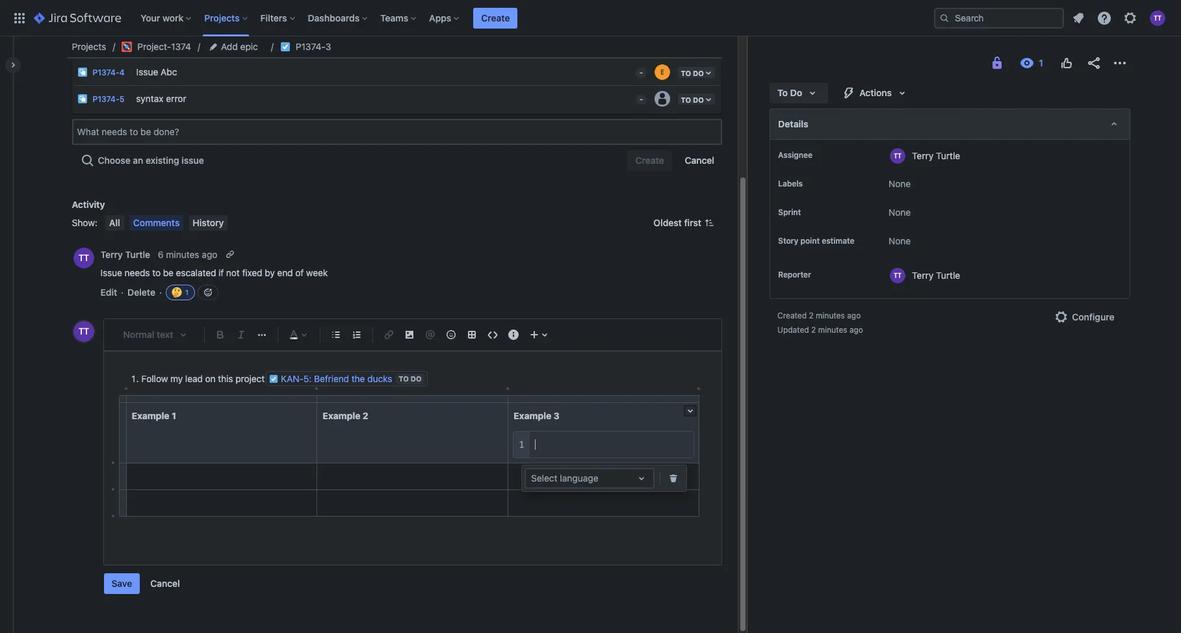 Task type: vqa. For each thing, say whether or not it's contained in the screenshot.
second 'None' from the top of the page
yes



Task type: describe. For each thing, give the bounding box(es) containing it.
dashboards
[[308, 12, 360, 23]]

1 inside the 1 button
[[185, 288, 189, 297]]

updated
[[778, 325, 809, 335]]

details element
[[770, 109, 1131, 140]]

none for labels
[[889, 178, 911, 189]]

comments button
[[129, 215, 184, 231]]

existing
[[146, 155, 179, 166]]

epic
[[240, 41, 258, 52]]

all button
[[105, 215, 124, 231]]

1 vertical spatial ago
[[847, 311, 861, 321]]

details
[[778, 118, 809, 129]]

the
[[352, 373, 365, 384]]

actions image
[[1112, 55, 1128, 71]]

example 1
[[132, 410, 178, 421]]

5:
[[304, 373, 312, 384]]

issue type: subtask image for issue abc
[[77, 67, 87, 77]]

created
[[778, 311, 807, 321]]

choose an existing issue button
[[72, 150, 212, 171]]

project-
[[137, 41, 171, 52]]

syntax error
[[136, 93, 186, 104]]

2 for created 2 minutes ago updated 2 minutes ago
[[809, 311, 814, 321]]

actions button
[[834, 83, 918, 103]]

primary element
[[8, 0, 934, 36]]

apps
[[429, 12, 452, 23]]

actions
[[860, 87, 892, 98]]

sidebar navigation image
[[0, 52, 29, 78]]

select language
[[531, 473, 599, 484]]

escalated
[[176, 267, 216, 278]]

search image
[[940, 13, 950, 23]]

project-1374
[[137, 41, 191, 52]]

2 vertical spatial minutes
[[819, 325, 848, 335]]

bullet list ⌘⇧8 image
[[328, 327, 344, 343]]

2 vertical spatial turtle
[[936, 270, 961, 281]]

filters
[[261, 12, 287, 23]]

1 vertical spatial terry turtle
[[100, 249, 150, 260]]

remove image
[[666, 471, 682, 486]]

vote options: no one has voted for this issue yet. image
[[1059, 55, 1075, 71]]

projects link
[[72, 39, 106, 55]]

- for syntax error
[[640, 94, 643, 104]]

add epic
[[221, 41, 258, 52]]

to do inside comment - main content area, start typing to enter text. text box
[[399, 375, 422, 383]]

configure link
[[1046, 307, 1123, 328]]

2 vertical spatial terry turtle
[[912, 270, 961, 281]]

comments
[[133, 217, 180, 228]]

issue
[[182, 155, 204, 166]]

p1374-4 link
[[93, 68, 125, 77]]

code snippet image
[[485, 327, 500, 343]]

settings image
[[1123, 10, 1139, 26]]

your work
[[141, 12, 184, 23]]

save button
[[104, 573, 140, 594]]

child
[[72, 23, 94, 34]]

befriend
[[314, 373, 349, 384]]

abc
[[161, 66, 177, 77]]

projects button
[[200, 7, 253, 28]]

1 vertical spatial 2
[[812, 325, 816, 335]]

choose
[[98, 155, 131, 166]]

project
[[236, 373, 265, 384]]

edit
[[100, 287, 117, 298]]

6 minutes ago
[[158, 249, 218, 260]]

- button for abc
[[631, 59, 649, 80]]

issue for issue abc
[[136, 66, 158, 77]]

1 vertical spatial turtle
[[125, 249, 150, 260]]

0 horizontal spatial cancel button
[[143, 573, 188, 594]]

reporter
[[778, 270, 812, 280]]

end
[[277, 267, 293, 278]]

your profile and settings image
[[1150, 10, 1166, 26]]

p1374- for 5
[[93, 94, 119, 104]]

show:
[[72, 217, 97, 228]]

2 vertical spatial ago
[[850, 325, 864, 335]]

issues
[[97, 23, 124, 34]]

select
[[531, 473, 558, 484]]

1374
[[171, 41, 191, 52]]

notifications image
[[1071, 10, 1087, 26]]

help image
[[1097, 10, 1113, 26]]

oldest first button
[[646, 215, 723, 231]]

all
[[109, 217, 120, 228]]

example for example 3
[[514, 410, 552, 421]]

teams button
[[377, 7, 422, 28]]

do inside comment - main content area, start typing to enter text. text box
[[411, 375, 422, 383]]

emoji image
[[443, 327, 459, 343]]

projects for projects "link" at the top left of the page
[[72, 41, 106, 52]]

p1374-5
[[93, 94, 124, 104]]

edit button
[[100, 286, 117, 299]]

1 inside comment - main content area, start typing to enter text. text box
[[172, 410, 176, 421]]

project 1374 image
[[122, 42, 132, 52]]

example 2
[[323, 410, 368, 421]]

share image
[[1086, 55, 1102, 71]]

0 vertical spatial ago
[[202, 249, 218, 260]]

first
[[684, 217, 702, 228]]

profile image of terry turtle image
[[73, 321, 94, 342]]

Comment - Main content area, start typing to enter text. text field
[[119, 369, 706, 543]]

child issues
[[72, 23, 124, 34]]

your
[[141, 12, 160, 23]]

0 vertical spatial turtle
[[936, 150, 961, 161]]

to inside comment - main content area, start typing to enter text. text box
[[399, 375, 409, 383]]

oldest first
[[654, 217, 702, 228]]

dashboards button
[[304, 7, 373, 28]]

6
[[158, 249, 164, 260]]

activity
[[72, 199, 105, 210]]

example for example 2
[[323, 410, 361, 421]]

history
[[193, 217, 224, 228]]

2 for example 2
[[363, 410, 368, 421]]



Task type: locate. For each thing, give the bounding box(es) containing it.
Search field
[[934, 7, 1065, 28]]

3 down dashboards
[[326, 41, 331, 52]]

menu bar
[[103, 215, 230, 231]]

configure
[[1072, 311, 1115, 323]]

0 horizontal spatial issue
[[100, 267, 122, 278]]

2 vertical spatial terry
[[912, 270, 934, 281]]

terry
[[912, 150, 934, 161], [100, 249, 123, 260], [912, 270, 934, 281]]

0 vertical spatial 3
[[326, 41, 331, 52]]

0 vertical spatial -
[[640, 68, 643, 77]]

add reaction image
[[203, 287, 213, 298]]

editor toolbar toolbar
[[522, 466, 687, 492]]

:thinking: image
[[172, 288, 182, 298], [172, 288, 182, 298]]

1 vertical spatial to do
[[399, 375, 422, 383]]

0 vertical spatial p1374-
[[296, 41, 326, 52]]

1 horizontal spatial example
[[323, 410, 361, 421]]

1 horizontal spatial do
[[791, 87, 803, 98]]

if
[[219, 267, 224, 278]]

table image
[[464, 327, 480, 343]]

cancel up "first"
[[685, 155, 715, 166]]

projects up add
[[204, 12, 240, 23]]

assignee: eloisefrancis23 image
[[655, 64, 671, 80]]

minutes right updated
[[819, 325, 848, 335]]

story
[[778, 236, 799, 246]]

not
[[226, 267, 240, 278]]

2 vertical spatial 2
[[363, 410, 368, 421]]

0 horizontal spatial to do
[[399, 375, 422, 383]]

2 example from the left
[[323, 410, 361, 421]]

menu bar containing all
[[103, 215, 230, 231]]

open image
[[634, 471, 650, 486]]

2 vertical spatial none
[[889, 235, 911, 246]]

copy link to comment image
[[225, 249, 236, 259]]

sprint
[[778, 207, 801, 217]]

minutes right created
[[816, 311, 845, 321]]

1 vertical spatial terry
[[100, 249, 123, 260]]

1 - button from the top
[[631, 59, 649, 80]]

0 vertical spatial to do
[[778, 87, 803, 98]]

0 vertical spatial issue type: subtask image
[[77, 67, 87, 77]]

0 horizontal spatial do
[[411, 375, 422, 383]]

example down follow
[[132, 410, 169, 421]]

syntax
[[136, 93, 164, 104]]

projects inside popup button
[[204, 12, 240, 23]]

p1374- inside p1374-3 link
[[296, 41, 326, 52]]

labels pin to top. only you can see pinned fields. image
[[806, 179, 816, 189]]

example 3
[[514, 410, 560, 421]]

1 horizontal spatial projects
[[204, 12, 240, 23]]

issue needs to be escalated if not fixed by end of week
[[100, 267, 328, 278]]

1 vertical spatial issue
[[100, 267, 122, 278]]

2 horizontal spatial example
[[514, 410, 552, 421]]

issue type: subtask image for syntax error
[[77, 94, 87, 104]]

1 horizontal spatial 1
[[185, 288, 189, 297]]

oldest
[[654, 217, 682, 228]]

work
[[163, 12, 184, 23]]

issue
[[136, 66, 158, 77], [100, 267, 122, 278]]

to right ducks
[[399, 375, 409, 383]]

0 horizontal spatial 1
[[172, 410, 176, 421]]

story point estimate pin to top. only you can see pinned fields. image
[[781, 246, 791, 257]]

1 vertical spatial issue type: subtask image
[[77, 94, 87, 104]]

ducks
[[368, 373, 392, 384]]

banner
[[0, 0, 1182, 36]]

choose an existing issue
[[98, 155, 204, 166]]

1 vertical spatial 3
[[554, 410, 560, 421]]

3 example from the left
[[514, 410, 552, 421]]

0 vertical spatial 2
[[809, 311, 814, 321]]

0 horizontal spatial 3
[[326, 41, 331, 52]]

needs
[[125, 267, 150, 278]]

1 vertical spatial cancel
[[150, 578, 180, 589]]

be
[[163, 267, 174, 278]]

projects down child
[[72, 41, 106, 52]]

- left assignee: eloisefrancis23 icon
[[640, 68, 643, 77]]

do right ducks
[[411, 375, 422, 383]]

kan-
[[281, 373, 304, 384]]

0 vertical spatial terry turtle
[[912, 150, 961, 161]]

cancel button up "first"
[[677, 150, 723, 171]]

p1374-3 link
[[296, 39, 331, 55]]

follow
[[141, 373, 168, 384]]

0 vertical spatial to
[[778, 87, 788, 98]]

none for story point estimate
[[889, 235, 911, 246]]

point
[[801, 236, 820, 246]]

1 horizontal spatial cancel button
[[677, 150, 723, 171]]

language
[[560, 473, 599, 484]]

turtle
[[936, 150, 961, 161], [125, 249, 150, 260], [936, 270, 961, 281]]

newest first image
[[704, 218, 715, 228]]

week
[[306, 267, 328, 278]]

0 vertical spatial 1
[[185, 288, 189, 297]]

lead
[[185, 373, 203, 384]]

1 vertical spatial projects
[[72, 41, 106, 52]]

to do inside dropdown button
[[778, 87, 803, 98]]

1 horizontal spatial to do
[[778, 87, 803, 98]]

Child issues field
[[73, 120, 721, 144]]

unassigned image
[[655, 91, 671, 107]]

copy link to issue image
[[329, 41, 339, 51]]

p1374- for 3
[[296, 41, 326, 52]]

1 vertical spatial to
[[399, 375, 409, 383]]

ago up issue needs to be escalated if not fixed by end of week
[[202, 249, 218, 260]]

create button
[[474, 7, 518, 28]]

issue abc
[[136, 66, 177, 77]]

0 vertical spatial cancel button
[[677, 150, 723, 171]]

3 inside comment - main content area, start typing to enter text. text box
[[554, 410, 560, 421]]

0 vertical spatial issue
[[136, 66, 158, 77]]

1 horizontal spatial issue
[[136, 66, 158, 77]]

assignee pin to top. only you can see pinned fields. image
[[815, 150, 826, 161]]

4
[[119, 68, 125, 77]]

do inside to do dropdown button
[[791, 87, 803, 98]]

to do
[[778, 87, 803, 98], [399, 375, 422, 383]]

estimate
[[822, 236, 855, 246]]

jira software image
[[34, 10, 121, 26], [34, 10, 121, 26]]

of
[[295, 267, 304, 278]]

1 button
[[166, 285, 195, 300]]

1 vertical spatial - button
[[631, 86, 649, 107]]

do up the details
[[791, 87, 803, 98]]

2 - from the top
[[640, 94, 643, 104]]

story point estimate
[[778, 236, 855, 246]]

to do right ducks
[[399, 375, 422, 383]]

fixed
[[242, 267, 262, 278]]

- left unassigned image
[[640, 94, 643, 104]]

1 vertical spatial do
[[411, 375, 422, 383]]

minutes
[[166, 249, 199, 260], [816, 311, 845, 321], [819, 325, 848, 335]]

by
[[265, 267, 275, 278]]

kan-5: befriend the ducks
[[281, 373, 392, 384]]

minutes right "6"
[[166, 249, 199, 260]]

2 down the
[[363, 410, 368, 421]]

3 none from the top
[[889, 235, 911, 246]]

0 vertical spatial terry
[[912, 150, 934, 161]]

to up the details
[[778, 87, 788, 98]]

example down kan-5: befriend the ducks
[[323, 410, 361, 421]]

2 - button from the top
[[631, 86, 649, 107]]

0 vertical spatial minutes
[[166, 249, 199, 260]]

- button left assignee: eloisefrancis23 icon
[[631, 59, 649, 80]]

labels
[[778, 179, 803, 189]]

example for example 1
[[132, 410, 169, 421]]

cancel right the save
[[150, 578, 180, 589]]

- button for error
[[631, 86, 649, 107]]

issue type: subtask image
[[77, 67, 87, 77], [77, 94, 87, 104]]

info panel image
[[506, 327, 521, 343]]

0 vertical spatial none
[[889, 178, 911, 189]]

0 vertical spatial cancel
[[685, 155, 715, 166]]

more formatting image
[[254, 327, 270, 343]]

2 vertical spatial p1374-
[[93, 94, 119, 104]]

1 down my
[[172, 410, 176, 421]]

0 vertical spatial - button
[[631, 59, 649, 80]]

1 vertical spatial 1
[[172, 410, 176, 421]]

cancel button right save button
[[143, 573, 188, 594]]

2 inside comment - main content area, start typing to enter text. text box
[[363, 410, 368, 421]]

delete button
[[128, 286, 155, 299]]

1 vertical spatial -
[[640, 94, 643, 104]]

3 for example 3
[[554, 410, 560, 421]]

p1374- left copy link to issue icon
[[296, 41, 326, 52]]

1 vertical spatial cancel button
[[143, 573, 188, 594]]

ago right created
[[847, 311, 861, 321]]

1 none from the top
[[889, 178, 911, 189]]

syntax error link
[[131, 86, 631, 112]]

p1374- for 4
[[93, 68, 119, 77]]

1 - from the top
[[640, 68, 643, 77]]

history button
[[189, 215, 228, 231]]

an
[[133, 155, 143, 166]]

3 for p1374-3
[[326, 41, 331, 52]]

to inside to do dropdown button
[[778, 87, 788, 98]]

projects for "projects" popup button
[[204, 12, 240, 23]]

2 right created
[[809, 311, 814, 321]]

cancel button
[[677, 150, 723, 171], [143, 573, 188, 594]]

issue up edit
[[100, 267, 122, 278]]

2 none from the top
[[889, 207, 911, 218]]

do
[[791, 87, 803, 98], [411, 375, 422, 383]]

p1374- down the p1374-4
[[93, 94, 119, 104]]

2 issue type: subtask image from the top
[[77, 94, 87, 104]]

0 horizontal spatial to
[[399, 375, 409, 383]]

terry turtle
[[912, 150, 961, 161], [100, 249, 150, 260], [912, 270, 961, 281]]

3 up select language
[[554, 410, 560, 421]]

banner containing your work
[[0, 0, 1182, 36]]

1 horizontal spatial 3
[[554, 410, 560, 421]]

1 example from the left
[[132, 410, 169, 421]]

my
[[170, 373, 183, 384]]

0 horizontal spatial cancel
[[150, 578, 180, 589]]

numbered list ⌘⇧7 image
[[349, 327, 364, 343]]

issue left abc
[[136, 66, 158, 77]]

error
[[166, 93, 186, 104]]

1 vertical spatial minutes
[[816, 311, 845, 321]]

0 vertical spatial do
[[791, 87, 803, 98]]

issue type: subtask image left p1374-5 link
[[77, 94, 87, 104]]

- for issue abc
[[640, 68, 643, 77]]

your work button
[[137, 7, 197, 28]]

to do button
[[770, 83, 829, 103]]

filters button
[[257, 7, 300, 28]]

5
[[119, 94, 124, 104]]

assignee
[[778, 150, 813, 160]]

1 issue type: subtask image from the top
[[77, 67, 87, 77]]

2 right updated
[[812, 325, 816, 335]]

project-1374 link
[[122, 39, 191, 55]]

p1374-5 link
[[93, 94, 124, 104]]

appswitcher icon image
[[12, 10, 27, 26]]

issue for issue needs to be escalated if not fixed by end of week
[[100, 267, 122, 278]]

0 horizontal spatial projects
[[72, 41, 106, 52]]

1 horizontal spatial cancel
[[685, 155, 715, 166]]

follow my lead on this project
[[141, 373, 265, 384]]

add epic button
[[207, 39, 262, 55]]

delete
[[128, 287, 155, 298]]

cancel
[[685, 155, 715, 166], [150, 578, 180, 589]]

2
[[809, 311, 814, 321], [812, 325, 816, 335], [363, 410, 368, 421]]

1 vertical spatial p1374-
[[93, 68, 119, 77]]

1 left add reaction image
[[185, 288, 189, 297]]

task image
[[280, 42, 291, 52]]

projects
[[204, 12, 240, 23], [72, 41, 106, 52]]

ago
[[202, 249, 218, 260], [847, 311, 861, 321], [850, 325, 864, 335]]

0 horizontal spatial example
[[132, 410, 169, 421]]

example up select
[[514, 410, 552, 421]]

this
[[218, 373, 233, 384]]

created 2 minutes ago updated 2 minutes ago
[[778, 311, 864, 335]]

add image, video, or file image
[[402, 327, 417, 343]]

create
[[481, 12, 510, 23]]

apps button
[[425, 7, 465, 28]]

1 vertical spatial none
[[889, 207, 911, 218]]

ago right updated
[[850, 325, 864, 335]]

1 horizontal spatial to
[[778, 87, 788, 98]]

- button left unassigned image
[[631, 86, 649, 107]]

issue type: subtask image down projects "link" at the top left of the page
[[77, 67, 87, 77]]

0 vertical spatial projects
[[204, 12, 240, 23]]

to do up the details
[[778, 87, 803, 98]]

save
[[112, 578, 132, 589]]

p1374- up p1374-5
[[93, 68, 119, 77]]



